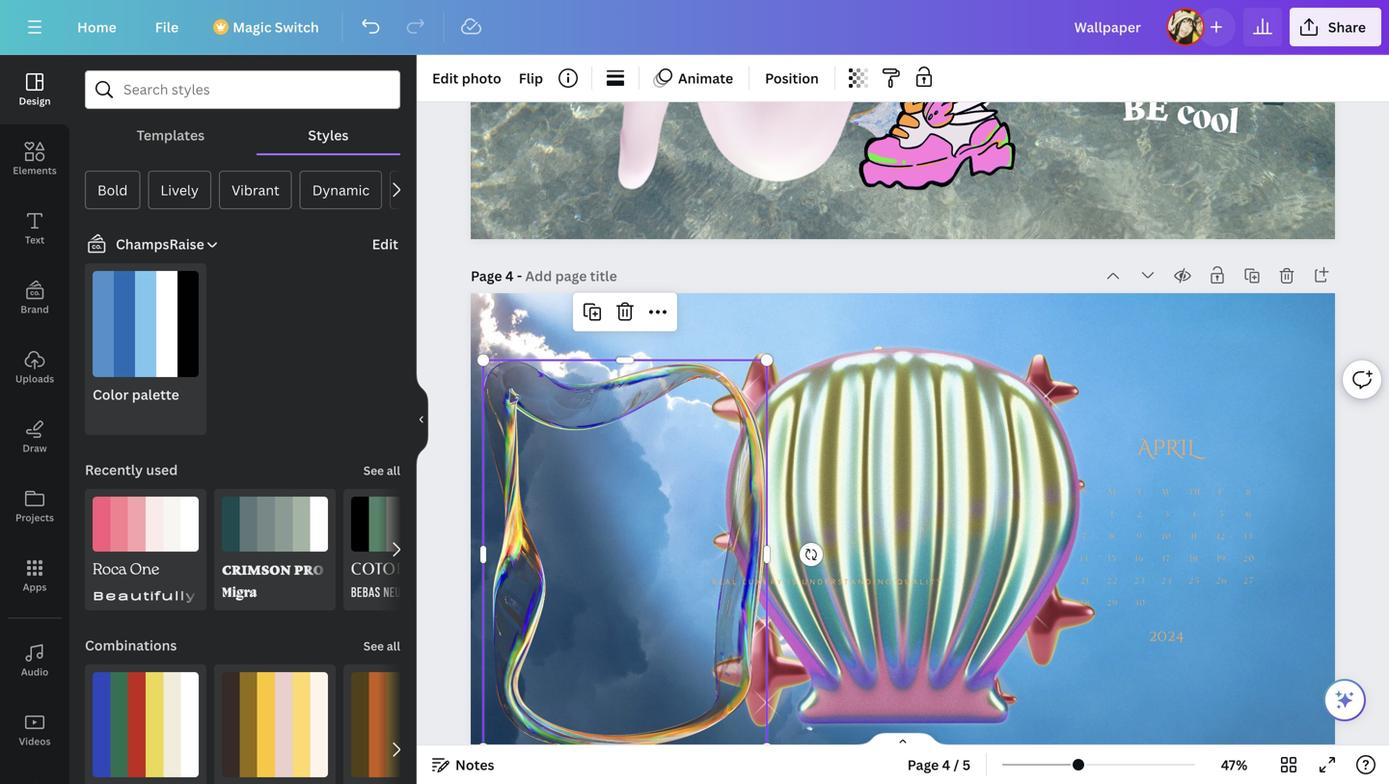 Task type: locate. For each thing, give the bounding box(es) containing it.
16
[[1135, 555, 1144, 564]]

see left hide image
[[363, 463, 384, 478]]

2 see from the top
[[363, 638, 384, 654]]

2 horizontal spatial 4
[[1191, 511, 1198, 519]]

0 horizontal spatial s
[[1082, 489, 1088, 497]]

text button
[[0, 194, 69, 263]]

page left -
[[471, 267, 502, 285]]

0 vertical spatial 4
[[505, 267, 514, 285]]

1 vertical spatial all
[[387, 638, 400, 654]]

22
[[1107, 578, 1118, 586]]

4
[[505, 267, 514, 285], [1191, 511, 1198, 519], [942, 756, 950, 774]]

color
[[93, 385, 129, 404]]

5 inside page 4 / 5 button
[[962, 756, 970, 774]]

edit button
[[370, 233, 400, 255]]

30 29 28
[[1079, 600, 1146, 608]]

1 vertical spatial page
[[907, 756, 939, 774]]

lively
[[160, 181, 199, 199]]

page 4 -
[[471, 267, 525, 285]]

see all button for combinations
[[361, 626, 402, 665]]

4 up 11 at bottom right
[[1191, 511, 1198, 519]]

0 vertical spatial all
[[387, 463, 400, 478]]

1 horizontal spatial edit
[[432, 69, 459, 87]]

file button
[[140, 8, 194, 46]]

o left l
[[1189, 100, 1215, 140]]

one
[[130, 560, 159, 583]]

0 vertical spatial see all button
[[361, 450, 402, 489]]

s left m
[[1082, 489, 1088, 497]]

5
[[1219, 511, 1225, 519], [962, 756, 970, 774]]

palette
[[132, 385, 179, 404]]

o
[[1189, 100, 1215, 140], [1208, 103, 1231, 142]]

0 vertical spatial see
[[363, 463, 384, 478]]

1 vertical spatial see
[[363, 638, 384, 654]]

lively button
[[148, 171, 211, 209]]

edit
[[432, 69, 459, 87], [372, 235, 398, 253]]

4 left /
[[942, 756, 950, 774]]

recently used button
[[83, 450, 180, 489]]

21
[[1081, 578, 1089, 586]]

page
[[471, 267, 502, 285], [907, 756, 939, 774]]

27 26 25 24 23 22 21
[[1081, 578, 1255, 586]]

14
[[1080, 555, 1090, 564]]

1 all from the top
[[387, 463, 400, 478]]

audio button
[[0, 626, 69, 695]]

page inside button
[[907, 756, 939, 774]]

24
[[1161, 578, 1173, 586]]

20
[[1243, 555, 1255, 564]]

styles
[[308, 126, 349, 144]]

vibrant button
[[219, 171, 292, 209]]

4 inside button
[[942, 756, 950, 774]]

0 horizontal spatial page
[[471, 267, 502, 285]]

page 4 / 5
[[907, 756, 970, 774]]

share
[[1328, 18, 1366, 36]]

cotoris bebas neue
[[351, 560, 422, 601]]

1 see from the top
[[363, 463, 384, 478]]

s up 6
[[1246, 489, 1252, 497]]

april
[[1137, 434, 1196, 463]]

1 see all from the top
[[363, 463, 400, 478]]

1 horizontal spatial s
[[1246, 489, 1252, 497]]

main menu bar
[[0, 0, 1389, 55]]

1 horizontal spatial 4
[[942, 756, 950, 774]]

see all button down neue
[[361, 626, 402, 665]]

4 left -
[[505, 267, 514, 285]]

2 see all from the top
[[363, 638, 400, 654]]

2 all from the top
[[387, 638, 400, 654]]

design button
[[0, 55, 69, 124]]

5 inside 12 5 19
[[1219, 511, 1225, 519]]

see all button left hide image
[[361, 450, 402, 489]]

1 horizontal spatial 5
[[1219, 511, 1225, 519]]

2 vertical spatial 4
[[942, 756, 950, 774]]

47% button
[[1203, 750, 1266, 780]]

-
[[517, 267, 522, 285]]

1 vertical spatial 4
[[1191, 511, 1198, 519]]

bebas
[[351, 587, 381, 601]]

1 horizontal spatial page
[[907, 756, 939, 774]]

1 s from the left
[[1082, 489, 1088, 497]]

elements button
[[0, 124, 69, 194]]

flip button
[[511, 63, 551, 94]]

champsraise
[[116, 235, 204, 253]]

3
[[1164, 511, 1170, 519]]

share button
[[1290, 8, 1381, 46]]

brand button
[[0, 263, 69, 333]]

bold
[[97, 181, 128, 199]]

9
[[1137, 533, 1143, 541]]

7 14
[[1080, 533, 1090, 564]]

canva assistant image
[[1333, 689, 1356, 712]]

0 vertical spatial 5
[[1219, 511, 1225, 519]]

5 right /
[[962, 756, 970, 774]]

30
[[1134, 600, 1146, 608]]

l
[[1227, 106, 1240, 143]]

15
[[1108, 555, 1117, 564]]

0 horizontal spatial 4
[[505, 267, 514, 285]]

0 vertical spatial page
[[471, 267, 502, 285]]

see down bebas
[[363, 638, 384, 654]]

6 13
[[1245, 511, 1253, 541]]

see all down neue
[[363, 638, 400, 654]]

templates
[[137, 126, 205, 144]]

6
[[1246, 511, 1252, 519]]

1 vertical spatial see all button
[[361, 626, 402, 665]]

s f th w t m s
[[1082, 489, 1252, 497]]

0 vertical spatial see all
[[363, 463, 400, 478]]

2024
[[1149, 626, 1184, 647]]

see all for combinations
[[363, 638, 400, 654]]

2
[[1137, 511, 1143, 519]]

25
[[1189, 578, 1200, 586]]

1 vertical spatial 5
[[962, 756, 970, 774]]

4 inside 11 4 18
[[1191, 511, 1198, 519]]

26
[[1216, 578, 1228, 586]]

edit for edit photo
[[432, 69, 459, 87]]

1
[[1111, 511, 1114, 519]]

b e c o o l
[[1120, 84, 1240, 143]]

s
[[1082, 489, 1088, 497], [1246, 489, 1252, 497]]

page down show pages image
[[907, 756, 939, 774]]

uploads button
[[0, 333, 69, 402]]

edit photo button
[[424, 63, 509, 94]]

1 vertical spatial see all
[[363, 638, 400, 654]]

all left hide image
[[387, 463, 400, 478]]

templates button
[[85, 117, 256, 153]]

12 5 19
[[1217, 511, 1226, 564]]

page for page 4 -
[[471, 267, 502, 285]]

12
[[1217, 533, 1226, 541]]

29
[[1107, 600, 1118, 608]]

0 horizontal spatial 5
[[962, 756, 970, 774]]

edit inside dropdown button
[[432, 69, 459, 87]]

edit inside button
[[372, 235, 398, 253]]

Search styles search field
[[123, 71, 362, 108]]

see all
[[363, 463, 400, 478], [363, 638, 400, 654]]

0 vertical spatial edit
[[432, 69, 459, 87]]

edit left photo
[[432, 69, 459, 87]]

5 up 12
[[1219, 511, 1225, 519]]

2 see all button from the top
[[361, 626, 402, 665]]

0 horizontal spatial edit
[[372, 235, 398, 253]]

all down neue
[[387, 638, 400, 654]]

dynamic button
[[300, 171, 382, 209]]

edit down the dynamic button on the top of the page
[[372, 235, 398, 253]]

side panel tab list
[[0, 55, 69, 784]]

47%
[[1221, 756, 1248, 774]]

see
[[363, 463, 384, 478], [363, 638, 384, 654]]

1 vertical spatial edit
[[372, 235, 398, 253]]

1 see all button from the top
[[361, 450, 402, 489]]

see all left hide image
[[363, 463, 400, 478]]



Task type: vqa. For each thing, say whether or not it's contained in the screenshot.
24
yes



Task type: describe. For each thing, give the bounding box(es) containing it.
Page title text field
[[525, 266, 619, 286]]

b
[[1120, 84, 1147, 129]]

combinations button
[[83, 626, 179, 665]]

Design title text field
[[1059, 8, 1158, 46]]

draw
[[23, 442, 47, 455]]

9 2 16
[[1135, 511, 1144, 564]]

animate button
[[647, 63, 741, 94]]

crimson pro migra
[[222, 561, 324, 601]]

11
[[1191, 533, 1197, 541]]

f
[[1219, 489, 1224, 497]]

apps
[[23, 581, 47, 594]]

o right c
[[1208, 103, 1231, 142]]

2 s from the left
[[1246, 489, 1252, 497]]

13
[[1245, 533, 1253, 541]]

home link
[[62, 8, 132, 46]]

combinations
[[85, 636, 177, 654]]

magic
[[233, 18, 272, 36]]

19
[[1217, 555, 1226, 564]]

sans
[[301, 587, 352, 603]]

th
[[1188, 489, 1201, 497]]

delicious
[[203, 587, 294, 603]]

elements
[[13, 164, 57, 177]]

real luxury is understanding quality
[[712, 577, 943, 588]]

4 for page 4 / 5
[[942, 756, 950, 774]]

23
[[1134, 578, 1146, 586]]

used
[[146, 461, 178, 479]]

notes
[[455, 756, 494, 774]]

page for page 4 / 5
[[907, 756, 939, 774]]

recently used
[[85, 461, 178, 479]]

10 3 17
[[1163, 511, 1172, 564]]

switch
[[275, 18, 319, 36]]

luxury
[[742, 577, 784, 588]]

see all for recently used
[[363, 463, 400, 478]]

real
[[712, 577, 738, 588]]

audio
[[21, 666, 49, 679]]

17
[[1163, 555, 1171, 564]]

10
[[1163, 533, 1172, 541]]

4 for 11 4 18
[[1191, 511, 1198, 519]]

projects
[[15, 511, 54, 524]]

position
[[765, 69, 819, 87]]

roca
[[93, 560, 127, 583]]

all for recently used
[[387, 463, 400, 478]]

uploads
[[15, 372, 54, 385]]

t
[[1137, 489, 1143, 497]]

4 for page 4 -
[[505, 267, 514, 285]]

home
[[77, 18, 116, 36]]

show pages image
[[857, 732, 949, 748]]

see all button for recently used
[[361, 450, 402, 489]]

m
[[1108, 489, 1117, 497]]

color palette button
[[85, 263, 206, 435]]

all for combinations
[[387, 638, 400, 654]]

flip
[[519, 69, 543, 87]]

apps button
[[0, 541, 69, 611]]

cotoris
[[351, 560, 422, 580]]

color palette
[[93, 385, 179, 404]]

hide image
[[416, 373, 428, 466]]

27
[[1243, 578, 1255, 586]]

w
[[1162, 489, 1172, 497]]

crimson
[[222, 561, 291, 578]]

dynamic
[[312, 181, 370, 199]]

7
[[1082, 533, 1088, 541]]

animate
[[678, 69, 733, 87]]

is
[[787, 577, 798, 588]]

c
[[1172, 95, 1199, 135]]

roca one beautifully delicious sans
[[93, 560, 352, 603]]

notes button
[[424, 750, 502, 780]]

/
[[954, 756, 959, 774]]

page 4 / 5 button
[[900, 750, 978, 780]]

see for recently used
[[363, 463, 384, 478]]

magic switch button
[[202, 8, 334, 46]]

pro
[[294, 561, 324, 578]]

beautifully
[[93, 587, 197, 603]]

styles button
[[256, 117, 400, 153]]

champsraise button
[[77, 232, 220, 256]]

e
[[1145, 84, 1170, 129]]

8
[[1110, 533, 1116, 541]]

see for combinations
[[363, 638, 384, 654]]

28
[[1079, 600, 1091, 608]]

videos button
[[0, 695, 69, 765]]

edit for edit
[[372, 235, 398, 253]]

draw button
[[0, 402, 69, 472]]

file
[[155, 18, 179, 36]]

recently
[[85, 461, 143, 479]]

quality
[[897, 577, 943, 588]]



